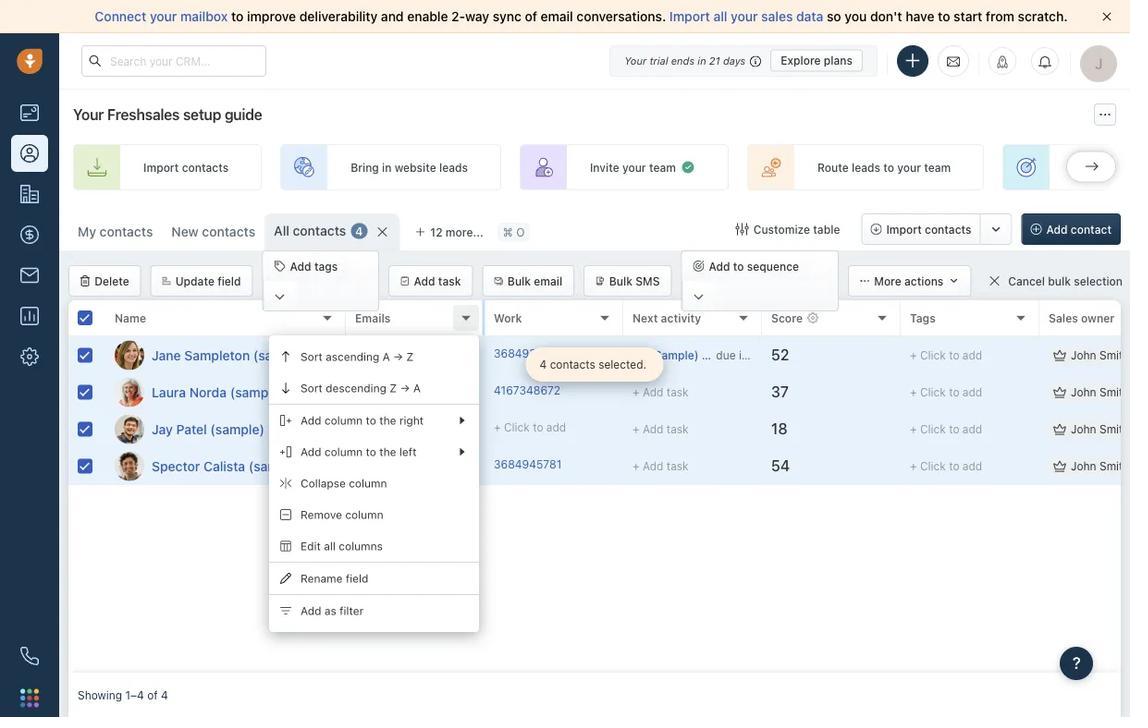 Task type: locate. For each thing, give the bounding box(es) containing it.
patel
[[176, 422, 207, 437]]

import contacts up actions on the top right
[[887, 223, 972, 236]]

import up more actions
[[887, 223, 922, 236]]

sort for sort ascending a → z
[[301, 351, 323, 364]]

the left left
[[380, 446, 396, 459]]

more actions
[[874, 275, 944, 288]]

field inside button
[[218, 275, 241, 288]]

2 john smith from the top
[[1071, 386, 1130, 399]]

import down your freshsales setup guide on the left of the page
[[143, 161, 179, 174]]

spectorcalista@gmail.com 3684945781
[[355, 458, 562, 471]]

(sample) down jane sampleton (sample) link
[[230, 385, 284, 400]]

1 horizontal spatial your
[[625, 55, 647, 67]]

54
[[772, 458, 790, 475]]

+
[[910, 349, 917, 362], [910, 386, 917, 399], [633, 386, 640, 399], [494, 421, 501, 434], [910, 423, 917, 436], [633, 423, 640, 436], [910, 460, 917, 473], [633, 460, 640, 473]]

scratch.
[[1018, 9, 1068, 24]]

0 horizontal spatial field
[[218, 275, 241, 288]]

all inside menu item
[[324, 540, 336, 553]]

2 sort from the top
[[301, 382, 323, 395]]

0 horizontal spatial team
[[649, 161, 676, 174]]

1 horizontal spatial all
[[714, 9, 728, 24]]

task inside the add task button
[[438, 275, 461, 288]]

column up "columns"
[[345, 509, 384, 522]]

(sample) up collapse
[[249, 459, 303, 474]]

1 horizontal spatial leads
[[852, 161, 881, 174]]

l image
[[115, 378, 144, 408]]

grid
[[68, 301, 1130, 673]]

sort ascending a → z menu item
[[269, 341, 479, 373]]

of right 1–4 at the left of page
[[147, 689, 158, 702]]

contacts inside button
[[925, 223, 972, 236]]

angle down image
[[274, 288, 285, 306], [693, 288, 704, 306]]

field right update
[[218, 275, 241, 288]]

4 john smith from the top
[[1071, 460, 1130, 473]]

your left sales
[[731, 9, 758, 24]]

1 horizontal spatial team
[[924, 161, 951, 174]]

menu containing sort ascending a → z
[[269, 336, 479, 633]]

0 horizontal spatial leads
[[439, 161, 468, 174]]

update field
[[175, 275, 241, 288]]

0 vertical spatial container_wx8msf4aqz5i3rn1 image
[[681, 160, 696, 175]]

2 the from the top
[[380, 446, 396, 459]]

the
[[380, 414, 396, 427], [380, 446, 396, 459]]

1 smith from the top
[[1100, 349, 1130, 362]]

add column to the left
[[301, 446, 417, 459]]

collapse column menu item
[[269, 468, 479, 500]]

1 vertical spatial all
[[324, 540, 336, 553]]

1 vertical spatial container_wx8msf4aqz5i3rn1 image
[[1054, 349, 1067, 362]]

3 + click to add from the top
[[910, 423, 983, 436]]

4 right all contacts link
[[356, 225, 363, 238]]

1 angle down image from the left
[[274, 288, 285, 306]]

sequence
[[747, 260, 799, 273]]

setup
[[183, 106, 221, 124]]

your
[[625, 55, 647, 67], [73, 106, 104, 124]]

3 john smith from the top
[[1071, 423, 1130, 436]]

0 vertical spatial of
[[525, 9, 537, 24]]

add to sequence group
[[681, 251, 839, 312]]

row group containing jane sampleton (sample)
[[68, 338, 346, 486]]

3 smith from the top
[[1100, 423, 1130, 436]]

+ click to add for 37
[[910, 386, 983, 399]]

bulk up work
[[508, 275, 531, 288]]

add task
[[414, 275, 461, 288]]

+ click to add for 52
[[910, 349, 983, 362]]

1 horizontal spatial import contacts
[[887, 223, 972, 236]]

z up lauranordasample@gmail.com
[[406, 351, 414, 364]]

0 horizontal spatial angle down image
[[274, 288, 285, 306]]

1 vertical spatial import
[[143, 161, 179, 174]]

→ inside menu item
[[393, 351, 403, 364]]

2 angle down image from the left
[[693, 288, 704, 306]]

a up right
[[413, 382, 421, 395]]

task for 37
[[667, 386, 689, 399]]

1 + add task from the top
[[633, 386, 689, 399]]

new
[[171, 224, 199, 240]]

angle down image down add tags button
[[274, 288, 285, 306]]

lauranordasample@gmail.com link
[[355, 383, 512, 403]]

0 vertical spatial + add task
[[633, 386, 689, 399]]

0 horizontal spatial all
[[324, 540, 336, 553]]

row group
[[68, 338, 346, 486], [346, 338, 1130, 486]]

z
[[406, 351, 414, 364], [390, 382, 397, 395]]

import
[[670, 9, 710, 24], [143, 161, 179, 174], [887, 223, 922, 236]]

your left trial on the top right of the page
[[625, 55, 647, 67]]

your
[[150, 9, 177, 24], [731, 9, 758, 24], [623, 161, 646, 174], [898, 161, 921, 174]]

team up import contacts group
[[924, 161, 951, 174]]

container_wx8msf4aqz5i3rn1 image inside invite your team link
[[681, 160, 696, 175]]

0 horizontal spatial a
[[383, 351, 390, 364]]

0 vertical spatial field
[[218, 275, 241, 288]]

Search your CRM... text field
[[81, 45, 266, 77]]

update
[[175, 275, 215, 288]]

1 vertical spatial →
[[400, 382, 410, 395]]

column for collapse column
[[349, 477, 387, 490]]

bulk left sms
[[609, 275, 633, 288]]

press space to deselect this row. row up 'norda'
[[68, 338, 346, 375]]

right
[[400, 414, 424, 427]]

0 horizontal spatial z
[[390, 382, 397, 395]]

remove column
[[301, 509, 384, 522]]

2 vertical spatial + add task
[[633, 460, 689, 473]]

0 vertical spatial email
[[541, 9, 573, 24]]

freshworks switcher image
[[20, 689, 39, 708]]

way
[[465, 9, 490, 24]]

angle down image inside add to sequence group
[[693, 288, 704, 306]]

2 vertical spatial 4
[[161, 689, 168, 702]]

4 + click to add from the top
[[910, 460, 983, 473]]

4 up 4167348672
[[540, 358, 547, 371]]

import inside button
[[887, 223, 922, 236]]

row group containing 52
[[346, 338, 1130, 486]]

0 vertical spatial import
[[670, 9, 710, 24]]

phone image
[[20, 648, 39, 666]]

1 vertical spatial email
[[534, 275, 563, 288]]

2 + add task from the top
[[633, 423, 689, 436]]

3 + add task from the top
[[633, 460, 689, 473]]

→ inside menu item
[[400, 382, 410, 395]]

0 horizontal spatial import
[[143, 161, 179, 174]]

a
[[383, 351, 390, 364], [413, 382, 421, 395]]

2 row group from the left
[[346, 338, 1130, 486]]

0 vertical spatial z
[[406, 351, 414, 364]]

collapse column
[[301, 477, 387, 490]]

add inside the add task button
[[414, 275, 435, 288]]

column up remove column menu item
[[349, 477, 387, 490]]

of
[[525, 9, 537, 24], [147, 689, 158, 702]]

1 vertical spatial field
[[346, 573, 369, 586]]

column for add column to the right
[[325, 414, 363, 427]]

leads
[[439, 161, 468, 174], [852, 161, 881, 174]]

→ up sort descending z → a menu item
[[393, 351, 403, 364]]

create sale link
[[1003, 144, 1130, 191]]

→ up right
[[400, 382, 410, 395]]

contacts up actions on the top right
[[925, 223, 972, 236]]

john for 54
[[1071, 460, 1097, 473]]

the for right
[[380, 414, 396, 427]]

import contacts for import contacts button
[[887, 223, 972, 236]]

sort inside menu item
[[301, 382, 323, 395]]

1 row group from the left
[[68, 338, 346, 486]]

press space to deselect this row. row down the jay patel (sample) link
[[68, 449, 346, 486]]

3 john from the top
[[1071, 423, 1097, 436]]

1 vertical spatial + add task
[[633, 423, 689, 436]]

click
[[920, 349, 946, 362], [920, 386, 946, 399], [504, 421, 530, 434], [920, 423, 946, 436], [920, 460, 946, 473]]

the left right
[[380, 414, 396, 427]]

menu
[[269, 336, 479, 633]]

my contacts
[[78, 224, 153, 240]]

add tags group
[[262, 251, 379, 312]]

team
[[649, 161, 676, 174], [924, 161, 951, 174]]

1 vertical spatial the
[[380, 446, 396, 459]]

3684945781
[[494, 458, 562, 471]]

plans
[[824, 54, 853, 67]]

as
[[325, 605, 337, 618]]

column
[[325, 414, 363, 427], [325, 446, 363, 459], [349, 477, 387, 490], [345, 509, 384, 522]]

john for 37
[[1071, 386, 1097, 399]]

j image
[[115, 415, 144, 445]]

1 bulk from the left
[[508, 275, 531, 288]]

press space to deselect this row. row up 18
[[346, 375, 1130, 412]]

your up import contacts button
[[898, 161, 921, 174]]

s image
[[115, 452, 144, 482]]

field inside menu item
[[346, 573, 369, 586]]

add inside 'add as filter' menu item
[[301, 605, 321, 618]]

container_wx8msf4aqz5i3rn1 image for 37
[[1054, 386, 1067, 399]]

1 vertical spatial 4
[[540, 358, 547, 371]]

next activity
[[633, 312, 701, 325]]

0 vertical spatial in
[[698, 55, 706, 67]]

add for 54
[[963, 460, 983, 473]]

selected.
[[599, 358, 647, 371]]

add as filter
[[301, 605, 364, 618]]

jaypatelsample@gmail.com link
[[355, 420, 497, 440]]

0 horizontal spatial import contacts
[[143, 161, 229, 174]]

press space to deselect this row. row containing jay patel (sample)
[[68, 412, 346, 449]]

more actions button
[[848, 266, 972, 297]]

1 vertical spatial a
[[413, 382, 421, 395]]

import contacts down setup
[[143, 161, 229, 174]]

1 horizontal spatial import
[[670, 9, 710, 24]]

add for add tags
[[290, 260, 311, 273]]

deliverability
[[300, 9, 378, 24]]

my contacts button
[[68, 214, 162, 251], [78, 224, 153, 240]]

0 vertical spatial sort
[[301, 351, 323, 364]]

sort for sort descending z → a
[[301, 382, 323, 395]]

4 john from the top
[[1071, 460, 1097, 473]]

in left '21'
[[698, 55, 706, 67]]

import contacts inside button
[[887, 223, 972, 236]]

press space to deselect this row. row down 18
[[346, 449, 1130, 486]]

container_wx8msf4aqz5i3rn1 image
[[681, 160, 696, 175], [1054, 349, 1067, 362], [1054, 386, 1067, 399]]

1 team from the left
[[649, 161, 676, 174]]

import up your trial ends in 21 days
[[670, 9, 710, 24]]

column up collapse column
[[325, 446, 363, 459]]

delete button
[[68, 266, 141, 297]]

2 smith from the top
[[1100, 386, 1130, 399]]

0 vertical spatial your
[[625, 55, 647, 67]]

2 horizontal spatial 4
[[540, 358, 547, 371]]

add
[[963, 349, 983, 362], [963, 386, 983, 399], [547, 421, 566, 434], [963, 423, 983, 436], [963, 460, 983, 473]]

column inside menu item
[[349, 477, 387, 490]]

john for 18
[[1071, 423, 1097, 436]]

leads right route
[[852, 161, 881, 174]]

1 the from the top
[[380, 414, 396, 427]]

0 vertical spatial import contacts
[[143, 161, 229, 174]]

sort inside menu item
[[301, 351, 323, 364]]

contacts left the selected.
[[550, 358, 596, 371]]

task for 18
[[667, 423, 689, 436]]

a inside menu item
[[383, 351, 390, 364]]

create
[[1073, 161, 1109, 174]]

smith for 37
[[1100, 386, 1130, 399]]

connect your mailbox to improve deliverability and enable 2-way sync of email conversations. import all your sales data so you don't have to start from scratch.
[[95, 9, 1068, 24]]

bulk email button
[[482, 266, 575, 297]]

1 vertical spatial your
[[73, 106, 104, 124]]

⌘
[[503, 226, 513, 239]]

0 horizontal spatial bulk
[[508, 275, 531, 288]]

bulk
[[1048, 275, 1071, 288]]

angle down image for add tags
[[274, 288, 285, 306]]

have
[[906, 9, 935, 24]]

z down sort ascending a → z menu item
[[390, 382, 397, 395]]

laura
[[152, 385, 186, 400]]

jay
[[152, 422, 173, 437]]

route
[[818, 161, 849, 174]]

add inside add tags button
[[290, 260, 311, 273]]

1 vertical spatial in
[[382, 161, 392, 174]]

(sample)
[[253, 348, 308, 363], [230, 385, 284, 400], [210, 422, 265, 437], [249, 459, 303, 474]]

0 horizontal spatial in
[[382, 161, 392, 174]]

1 john smith from the top
[[1071, 349, 1130, 362]]

2 horizontal spatial import
[[887, 223, 922, 236]]

1 horizontal spatial z
[[406, 351, 414, 364]]

descending
[[326, 382, 387, 395]]

your for your trial ends in 21 days
[[625, 55, 647, 67]]

spector calista (sample)
[[152, 459, 303, 474]]

add contact
[[1047, 223, 1112, 236]]

leads right website
[[439, 161, 468, 174]]

sort left ascending
[[301, 351, 323, 364]]

1 horizontal spatial 4
[[356, 225, 363, 238]]

1 vertical spatial z
[[390, 382, 397, 395]]

2 vertical spatial container_wx8msf4aqz5i3rn1 image
[[1054, 386, 1067, 399]]

grid containing 52
[[68, 301, 1130, 673]]

in right bring
[[382, 161, 392, 174]]

contacts up add tags
[[293, 223, 346, 239]]

team right invite in the top of the page
[[649, 161, 676, 174]]

(sample) right sampleton
[[253, 348, 308, 363]]

1 vertical spatial sort
[[301, 382, 323, 395]]

angle down image inside add tags group
[[274, 288, 285, 306]]

4167348672
[[494, 384, 561, 397]]

4 smith from the top
[[1100, 460, 1130, 473]]

4 contacts selected.
[[540, 358, 647, 371]]

phone element
[[11, 638, 48, 675]]

1 + click to add from the top
[[910, 349, 983, 362]]

all contacts 4
[[274, 223, 363, 239]]

1 sort from the top
[[301, 351, 323, 364]]

a right ascending
[[383, 351, 390, 364]]

2 + click to add from the top
[[910, 386, 983, 399]]

next
[[633, 312, 658, 325]]

1 vertical spatial import contacts
[[887, 223, 972, 236]]

0 vertical spatial 4
[[356, 225, 363, 238]]

contacts right my on the top
[[100, 224, 153, 240]]

sales owner
[[1049, 312, 1115, 325]]

add inside add contact button
[[1047, 223, 1068, 236]]

sort descending z → a menu item
[[269, 373, 479, 404]]

press space to deselect this row. row up 54
[[346, 412, 1130, 449]]

add inside "add to sequence" button
[[709, 260, 730, 273]]

0 vertical spatial the
[[380, 414, 396, 427]]

bring
[[351, 161, 379, 174]]

j image
[[115, 341, 144, 371]]

press space to deselect this row. row
[[68, 338, 346, 375], [346, 338, 1130, 375], [68, 375, 346, 412], [346, 375, 1130, 412], [68, 412, 346, 449], [346, 412, 1130, 449], [68, 449, 346, 486], [346, 449, 1130, 486]]

customize
[[754, 223, 810, 236]]

email inside 'button'
[[534, 275, 563, 288]]

0 vertical spatial a
[[383, 351, 390, 364]]

container_wx8msf4aqz5i3rn1 image
[[736, 223, 749, 236], [988, 275, 1001, 288], [633, 349, 646, 362], [1054, 423, 1067, 436], [1054, 460, 1067, 473]]

column down descending
[[325, 414, 363, 427]]

1 john from the top
[[1071, 349, 1097, 362]]

container_wx8msf4aqz5i3rn1 image inside customize table button
[[736, 223, 749, 236]]

4 inside grid
[[540, 358, 547, 371]]

sort left descending
[[301, 382, 323, 395]]

task for 54
[[667, 460, 689, 473]]

angle down image up the activity
[[693, 288, 704, 306]]

bulk inside the "bulk sms" button
[[609, 275, 633, 288]]

+ add task for 54
[[633, 460, 689, 473]]

of right sync
[[525, 9, 537, 24]]

your for your freshsales setup guide
[[73, 106, 104, 124]]

bulk inside bulk email 'button'
[[508, 275, 531, 288]]

2 john from the top
[[1071, 386, 1097, 399]]

0 vertical spatial →
[[393, 351, 403, 364]]

your left freshsales
[[73, 106, 104, 124]]

press space to deselect this row. row down 'norda'
[[68, 412, 346, 449]]

press space to deselect this row. row containing 18
[[346, 412, 1130, 449]]

import for "import contacts" link
[[143, 161, 179, 174]]

add for add column to the left
[[301, 446, 321, 459]]

2 vertical spatial import
[[887, 223, 922, 236]]

1 horizontal spatial bulk
[[609, 275, 633, 288]]

add as filter menu item
[[269, 596, 479, 627]]

columns
[[339, 540, 383, 553]]

press space to deselect this row. row containing 52
[[346, 338, 1130, 375]]

0 horizontal spatial your
[[73, 106, 104, 124]]

2 bulk from the left
[[609, 275, 633, 288]]

field for rename field
[[346, 573, 369, 586]]

1 vertical spatial of
[[147, 689, 158, 702]]

smith for 54
[[1100, 460, 1130, 473]]

collapse
[[301, 477, 346, 490]]

press space to deselect this row. row up 37
[[346, 338, 1130, 375]]

→
[[393, 351, 403, 364], [400, 382, 410, 395]]

+ add task for 37
[[633, 386, 689, 399]]

add tags
[[290, 260, 338, 273]]

field down "columns"
[[346, 573, 369, 586]]

4 right 1–4 at the left of page
[[161, 689, 168, 702]]

sort descending z → a
[[301, 382, 421, 395]]

contacts right new
[[202, 224, 255, 240]]

1 horizontal spatial a
[[413, 382, 421, 395]]

filter
[[340, 605, 364, 618]]

0 horizontal spatial 4
[[161, 689, 168, 702]]

1 horizontal spatial angle down image
[[693, 288, 704, 306]]

sort
[[301, 351, 323, 364], [301, 382, 323, 395]]

import contacts
[[143, 161, 229, 174], [887, 223, 972, 236]]

add for add column to the right
[[301, 414, 321, 427]]

all right the edit
[[324, 540, 336, 553]]

a inside menu item
[[413, 382, 421, 395]]

the for left
[[380, 446, 396, 459]]

add for add task
[[414, 275, 435, 288]]

connect
[[95, 9, 146, 24]]

column inside menu item
[[345, 509, 384, 522]]

press space to deselect this row. row up jay patel (sample)
[[68, 375, 346, 412]]

0 horizontal spatial of
[[147, 689, 158, 702]]

all up '21'
[[714, 9, 728, 24]]

update field button
[[150, 266, 253, 297]]

(sample) up spector calista (sample)
[[210, 422, 265, 437]]

1 horizontal spatial field
[[346, 573, 369, 586]]



Task type: describe. For each thing, give the bounding box(es) containing it.
add for 52
[[963, 349, 983, 362]]

actions
[[905, 275, 944, 288]]

z inside menu item
[[406, 351, 414, 364]]

37
[[772, 384, 789, 401]]

in inside bring in website leads link
[[382, 161, 392, 174]]

selection
[[1074, 275, 1123, 288]]

to inside button
[[733, 260, 744, 273]]

route leads to your team link
[[747, 144, 985, 191]]

12 more...
[[431, 226, 484, 239]]

rename
[[301, 573, 343, 586]]

18
[[772, 421, 788, 438]]

you
[[845, 9, 867, 24]]

your right invite in the top of the page
[[623, 161, 646, 174]]

table
[[813, 223, 840, 236]]

remove column menu item
[[269, 500, 479, 531]]

bring in website leads
[[351, 161, 468, 174]]

start
[[954, 9, 983, 24]]

sampleton
[[184, 348, 250, 363]]

import contacts for "import contacts" link
[[143, 161, 229, 174]]

import contacts group
[[862, 214, 1013, 245]]

lauranordasample@gmail.com
[[355, 384, 512, 397]]

click for 18
[[920, 423, 946, 436]]

your left mailbox
[[150, 9, 177, 24]]

laura norda (sample) link
[[152, 383, 284, 402]]

3684932360
[[494, 347, 564, 360]]

1 leads from the left
[[439, 161, 468, 174]]

rename field menu item
[[269, 563, 479, 595]]

invite your team link
[[520, 144, 729, 191]]

press space to deselect this row. row containing spector calista (sample)
[[68, 449, 346, 486]]

freshsales
[[107, 106, 180, 124]]

12 more... button
[[405, 219, 494, 245]]

2 leads from the left
[[852, 161, 881, 174]]

container_wx8msf4aqz5i3rn1 image for 52
[[1054, 349, 1067, 362]]

add for 18
[[963, 423, 983, 436]]

contacts down setup
[[182, 161, 229, 174]]

explore plans link
[[771, 49, 863, 72]]

add to sequence button
[[682, 252, 810, 281]]

edit all columns menu item
[[269, 531, 479, 562]]

john smith for 37
[[1071, 386, 1130, 399]]

z inside menu item
[[390, 382, 397, 395]]

add tags button
[[263, 252, 349, 281]]

1 horizontal spatial of
[[525, 9, 537, 24]]

enable
[[407, 9, 448, 24]]

your trial ends in 21 days
[[625, 55, 746, 67]]

explore plans
[[781, 54, 853, 67]]

jaypatelsample@gmail.com
[[355, 421, 497, 434]]

jane sampleton (sample) link
[[152, 346, 308, 365]]

showing
[[78, 689, 122, 702]]

2 team from the left
[[924, 161, 951, 174]]

press space to deselect this row. row containing 54
[[346, 449, 1130, 486]]

sales
[[1049, 312, 1079, 325]]

bulk sms button
[[584, 266, 672, 297]]

click for 37
[[920, 386, 946, 399]]

cancel
[[1009, 275, 1045, 288]]

bulk for bulk sms
[[609, 275, 633, 288]]

sale
[[1112, 161, 1130, 174]]

sales
[[762, 9, 793, 24]]

add for add contact
[[1047, 223, 1068, 236]]

21
[[709, 55, 720, 67]]

+ click to add for 18
[[910, 423, 983, 436]]

spectorcalista@gmail.com
[[355, 458, 493, 471]]

add for add as filter
[[301, 605, 321, 618]]

jane
[[152, 348, 181, 363]]

email image
[[947, 53, 960, 69]]

3684932360 link
[[494, 346, 564, 366]]

click for 52
[[920, 349, 946, 362]]

connect your mailbox link
[[95, 9, 231, 24]]

contacts inside grid
[[550, 358, 596, 371]]

bulk email
[[508, 275, 563, 288]]

o
[[516, 226, 525, 239]]

add for 37
[[963, 386, 983, 399]]

4 inside all contacts 4
[[356, 225, 363, 238]]

sync
[[493, 9, 522, 24]]

smith for 18
[[1100, 423, 1130, 436]]

remove
[[301, 509, 342, 522]]

0 vertical spatial all
[[714, 9, 728, 24]]

improve
[[247, 9, 296, 24]]

press space to deselect this row. row containing laura norda (sample)
[[68, 375, 346, 412]]

+ add task for 18
[[633, 423, 689, 436]]

more
[[874, 275, 902, 288]]

owner
[[1081, 312, 1115, 325]]

column for add column to the left
[[325, 446, 363, 459]]

john smith for 54
[[1071, 460, 1130, 473]]

add column to the right
[[301, 414, 424, 427]]

john smith for 18
[[1071, 423, 1130, 436]]

cancel bulk selection
[[1009, 275, 1123, 288]]

mailbox
[[180, 9, 228, 24]]

your freshsales setup guide
[[73, 106, 262, 124]]

→ for z
[[393, 351, 403, 364]]

1–4
[[125, 689, 144, 702]]

(sample) for jane sampleton (sample)
[[253, 348, 308, 363]]

close image
[[1103, 12, 1112, 21]]

click for 54
[[920, 460, 946, 473]]

⌘ o
[[503, 226, 525, 239]]

my
[[78, 224, 96, 240]]

add task button
[[388, 266, 473, 297]]

and
[[381, 9, 404, 24]]

conversations.
[[577, 9, 666, 24]]

+ click to add for 54
[[910, 460, 983, 473]]

import for import contacts button
[[887, 223, 922, 236]]

smith for 52
[[1100, 349, 1130, 362]]

spectorcalista@gmail.com link
[[355, 457, 493, 477]]

press space to deselect this row. row containing jane sampleton (sample)
[[68, 338, 346, 375]]

emails
[[355, 312, 391, 325]]

press space to deselect this row. row containing 37
[[346, 375, 1130, 412]]

import contacts button
[[862, 214, 981, 245]]

2-
[[452, 9, 465, 24]]

ends
[[671, 55, 695, 67]]

john smith for 52
[[1071, 349, 1130, 362]]

explore
[[781, 54, 821, 67]]

new contacts
[[171, 224, 255, 240]]

jay patel (sample)
[[152, 422, 265, 437]]

bulk for bulk email
[[508, 275, 531, 288]]

score
[[772, 312, 803, 325]]

1 horizontal spatial in
[[698, 55, 706, 67]]

angle down image for add to sequence
[[693, 288, 704, 306]]

add contact button
[[1022, 214, 1121, 245]]

janesampleton@gmail.com 3684932360
[[355, 347, 564, 360]]

guide
[[225, 106, 262, 124]]

john for 52
[[1071, 349, 1097, 362]]

create sale
[[1073, 161, 1130, 174]]

add for add to sequence
[[709, 260, 730, 273]]

showing 1–4 of 4
[[78, 689, 168, 702]]

(sample) for jay patel (sample)
[[210, 422, 265, 437]]

(sample) for spector calista (sample)
[[249, 459, 303, 474]]

sort ascending a → z
[[301, 351, 414, 364]]

invite
[[590, 161, 620, 174]]

52
[[772, 347, 790, 364]]

field for update field
[[218, 275, 241, 288]]

→ for a
[[400, 382, 410, 395]]

name row
[[68, 301, 346, 338]]

bulk sms
[[609, 275, 660, 288]]

spector
[[152, 459, 200, 474]]

(sample) for laura norda (sample)
[[230, 385, 284, 400]]

column for remove column
[[345, 509, 384, 522]]



Task type: vqa. For each thing, say whether or not it's contained in the screenshot.
Unqualified
no



